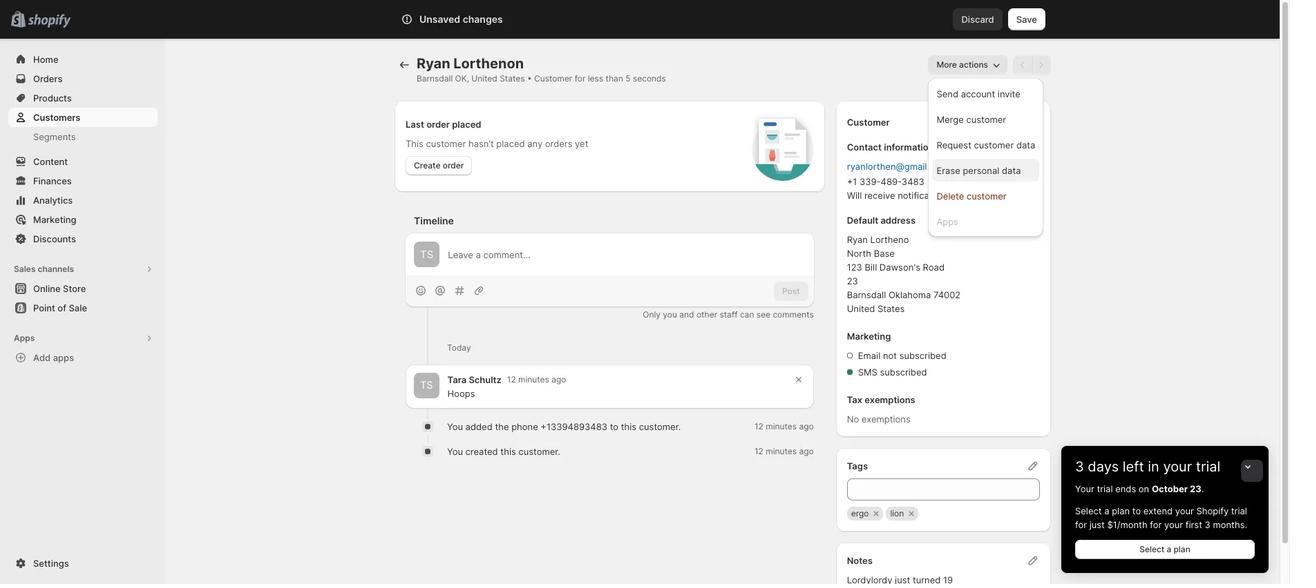 Task type: vqa. For each thing, say whether or not it's contained in the screenshot.
left Inventory
no



Task type: describe. For each thing, give the bounding box(es) containing it.
english
[[962, 190, 993, 201]]

send account invite button
[[933, 82, 1040, 105]]

notifications
[[898, 190, 950, 201]]

and
[[680, 310, 694, 320]]

339-
[[860, 176, 881, 187]]

1 vertical spatial marketing
[[847, 331, 891, 342]]

shopify image
[[28, 14, 71, 28]]

this customer hasn't placed any orders yet
[[406, 138, 588, 149]]

0 horizontal spatial to
[[610, 422, 619, 433]]

customers
[[33, 112, 80, 123]]

lorthenon
[[453, 55, 524, 72]]

search
[[462, 14, 492, 25]]

1 horizontal spatial placed
[[496, 138, 525, 149]]

data for request customer data
[[1017, 140, 1035, 151]]

you for you added the phone +13394893483 to this customer.
[[447, 422, 463, 433]]

request customer data
[[937, 140, 1035, 151]]

ok,
[[455, 73, 469, 84]]

orders link
[[8, 69, 158, 88]]

marketing link
[[8, 210, 158, 229]]

october
[[1152, 484, 1188, 495]]

point of sale
[[33, 303, 87, 314]]

apps
[[53, 352, 74, 364]]

select a plan link
[[1075, 540, 1255, 560]]

ergo
[[851, 509, 869, 519]]

for for lorthenon
[[575, 73, 586, 84]]

store
[[63, 283, 86, 294]]

customer for delete
[[967, 191, 1007, 202]]

0 horizontal spatial placed
[[452, 119, 481, 130]]

•
[[527, 73, 532, 84]]

ago for customer.
[[799, 447, 814, 457]]

personal
[[963, 165, 1000, 176]]

trial inside 3 days left in your trial dropdown button
[[1196, 459, 1221, 475]]

2 vertical spatial your
[[1164, 520, 1183, 531]]

more actions
[[937, 59, 988, 70]]

channels
[[38, 264, 74, 274]]

products link
[[8, 88, 158, 108]]

plan for select a plan to extend your shopify trial for just $1/month for your first 3 months.
[[1112, 506, 1130, 517]]

ryanlorthen@gmail.com button
[[839, 157, 956, 176]]

ryan for lortheno
[[847, 234, 868, 245]]

74002
[[934, 290, 961, 301]]

0 horizontal spatial marketing
[[33, 214, 76, 225]]

just
[[1090, 520, 1105, 531]]

1 horizontal spatial customer.
[[639, 422, 681, 433]]

1 vertical spatial trial
[[1097, 484, 1113, 495]]

tax exemptions
[[847, 395, 915, 406]]

merge customer
[[937, 114, 1006, 125]]

analytics
[[33, 195, 73, 206]]

ends
[[1116, 484, 1136, 495]]

the
[[495, 422, 509, 433]]

customer inside ryan lorthenon barnsdall ok, united states • customer for less than 5 seconds
[[534, 73, 572, 84]]

ago for phone
[[799, 422, 814, 432]]

0 horizontal spatial customer.
[[519, 447, 560, 458]]

days
[[1088, 459, 1119, 475]]

unsaved changes
[[419, 13, 503, 25]]

segments link
[[8, 127, 158, 147]]

3 days left in your trial button
[[1062, 446, 1269, 475]]

yet
[[575, 138, 588, 149]]

customer for request
[[974, 140, 1014, 151]]

you for you created this customer.
[[447, 447, 463, 458]]

select a plan
[[1140, 545, 1191, 555]]

discard button
[[953, 8, 1003, 30]]

3 days left in your trial element
[[1062, 482, 1269, 574]]

point
[[33, 303, 55, 314]]

hasn't
[[469, 138, 494, 149]]

create order button
[[406, 156, 472, 176]]

merge
[[937, 114, 964, 125]]

post button
[[774, 282, 808, 301]]

see
[[757, 310, 771, 320]]

only you and other staff can see comments
[[643, 310, 814, 320]]

create order
[[414, 160, 464, 171]]

delete customer
[[937, 191, 1007, 202]]

delete
[[937, 191, 964, 202]]

orders
[[545, 138, 573, 149]]

not
[[883, 350, 897, 361]]

receive
[[864, 190, 895, 201]]

contact information
[[847, 142, 934, 153]]

online store link
[[8, 279, 158, 299]]

sms subscribed
[[858, 367, 927, 378]]

in inside dropdown button
[[1148, 459, 1160, 475]]

no
[[847, 414, 859, 425]]

for for a
[[1075, 520, 1087, 531]]

erase personal data
[[937, 165, 1021, 176]]

12 minutes ago for you created this customer.
[[755, 447, 814, 457]]

products
[[33, 93, 72, 104]]

tax
[[847, 395, 863, 406]]

sales channels button
[[8, 260, 158, 279]]

oklahoma
[[889, 290, 931, 301]]

customer for this
[[426, 138, 466, 149]]

created
[[466, 447, 498, 458]]

in inside +1 339-489-3483 will receive notifications in english
[[953, 190, 960, 201]]

previous image
[[1016, 58, 1030, 72]]

schultz
[[469, 375, 502, 386]]

23 inside 3 days left in your trial element
[[1190, 484, 1202, 495]]

invite
[[998, 88, 1021, 100]]

settings
[[33, 558, 69, 569]]

ryan for lorthenon
[[417, 55, 450, 72]]

.
[[1202, 484, 1204, 495]]

analytics link
[[8, 191, 158, 210]]

lion
[[890, 509, 904, 519]]

online store
[[33, 283, 86, 294]]

2 horizontal spatial for
[[1150, 520, 1162, 531]]

your inside 3 days left in your trial dropdown button
[[1163, 459, 1192, 475]]

email not subscribed
[[858, 350, 947, 361]]

1 vertical spatial your
[[1175, 506, 1194, 517]]

select a plan to extend your shopify trial for just $1/month for your first 3 months.
[[1075, 506, 1247, 531]]

sale
[[69, 303, 87, 314]]

other
[[697, 310, 717, 320]]

1 avatar with initials t s image from the top
[[414, 242, 440, 268]]

12 for customer.
[[755, 447, 764, 457]]

3 inside 3 days left in your trial dropdown button
[[1075, 459, 1084, 475]]

united inside ryan lortheno north base 123 bill dawson's road 23 barnsdall oklahoma 74002 united states
[[847, 303, 875, 314]]

unsaved
[[419, 13, 460, 25]]

united inside ryan lorthenon barnsdall ok, united states • customer for less than 5 seconds
[[472, 73, 497, 84]]

add apps
[[33, 352, 74, 364]]



Task type: locate. For each thing, give the bounding box(es) containing it.
states left '•'
[[500, 73, 525, 84]]

your up first
[[1175, 506, 1194, 517]]

0 vertical spatial avatar with initials t s image
[[414, 242, 440, 268]]

in left english
[[953, 190, 960, 201]]

Leave a comment... text field
[[448, 248, 806, 262]]

united down 123
[[847, 303, 875, 314]]

2 12 minutes ago from the top
[[755, 447, 814, 457]]

2 vertical spatial 12
[[755, 447, 764, 457]]

avatar with initials t s image down timeline
[[414, 242, 440, 268]]

home link
[[8, 50, 158, 69]]

1 horizontal spatial select
[[1140, 545, 1165, 555]]

1 vertical spatial a
[[1167, 545, 1172, 555]]

2 you from the top
[[447, 447, 463, 458]]

1 horizontal spatial marketing
[[847, 331, 891, 342]]

2 avatar with initials t s image from the top
[[414, 373, 439, 399]]

for inside ryan lorthenon barnsdall ok, united states • customer for less than 5 seconds
[[575, 73, 586, 84]]

save button
[[1008, 8, 1046, 30]]

0 horizontal spatial ryan
[[417, 55, 450, 72]]

avatar with initials t s image
[[414, 242, 440, 268], [414, 373, 439, 399]]

0 horizontal spatial this
[[501, 447, 516, 458]]

0 vertical spatial data
[[1017, 140, 1035, 151]]

0 vertical spatial placed
[[452, 119, 481, 130]]

last order placed
[[406, 119, 481, 130]]

0 horizontal spatial for
[[575, 73, 586, 84]]

to up '$1/month'
[[1132, 506, 1141, 517]]

order right create
[[443, 160, 464, 171]]

barnsdall inside ryan lortheno north base 123 bill dawson's road 23 barnsdall oklahoma 74002 united states
[[847, 290, 886, 301]]

2 horizontal spatial trial
[[1231, 506, 1247, 517]]

sales channels
[[14, 264, 74, 274]]

of
[[58, 303, 66, 314]]

exemptions for no exemptions
[[862, 414, 911, 425]]

account
[[961, 88, 995, 100]]

states down oklahoma
[[878, 303, 905, 314]]

plan inside select a plan to extend your shopify trial for just $1/month for your first 3 months.
[[1112, 506, 1130, 517]]

request customer data button
[[933, 133, 1040, 156]]

1 horizontal spatial barnsdall
[[847, 290, 886, 301]]

exemptions up no exemptions
[[865, 395, 915, 406]]

1 vertical spatial states
[[878, 303, 905, 314]]

1 vertical spatial you
[[447, 447, 463, 458]]

1 vertical spatial ryan
[[847, 234, 868, 245]]

exemptions for tax exemptions
[[865, 395, 915, 406]]

to
[[610, 422, 619, 433], [1132, 506, 1141, 517]]

for down extend
[[1150, 520, 1162, 531]]

select for select a plan to extend your shopify trial for just $1/month for your first 3 months.
[[1075, 506, 1102, 517]]

0 horizontal spatial trial
[[1097, 484, 1113, 495]]

1 vertical spatial in
[[1148, 459, 1160, 475]]

12 minutes ago
[[755, 422, 814, 432], [755, 447, 814, 457]]

a up just at right
[[1104, 506, 1110, 517]]

apps down delete
[[937, 216, 958, 227]]

select for select a plan
[[1140, 545, 1165, 555]]

customer right '•'
[[534, 73, 572, 84]]

1 vertical spatial apps button
[[8, 329, 158, 348]]

order
[[426, 119, 450, 130], [443, 160, 464, 171]]

customers link
[[8, 108, 158, 127]]

default
[[847, 215, 878, 226]]

online store button
[[0, 279, 166, 299]]

1 vertical spatial avatar with initials t s image
[[414, 373, 439, 399]]

barnsdall left ok,
[[417, 73, 453, 84]]

customer up "erase personal data" button
[[974, 140, 1014, 151]]

more actions button
[[928, 55, 1008, 75]]

trial inside select a plan to extend your shopify trial for just $1/month for your first 3 months.
[[1231, 506, 1247, 517]]

subscribed
[[900, 350, 947, 361], [880, 367, 927, 378]]

united
[[472, 73, 497, 84], [847, 303, 875, 314]]

on
[[1139, 484, 1149, 495]]

actions
[[959, 59, 988, 70]]

information
[[884, 142, 934, 153]]

your
[[1075, 484, 1095, 495]]

apps button up apps
[[8, 329, 158, 348]]

ago inside "tara schultz 12 minutes ago hoops"
[[552, 375, 566, 385]]

3 up your
[[1075, 459, 1084, 475]]

customer inside merge customer button
[[966, 114, 1006, 125]]

trial up .
[[1196, 459, 1221, 475]]

0 horizontal spatial 23
[[847, 276, 858, 287]]

minutes inside "tara schultz 12 minutes ago hoops"
[[518, 375, 549, 385]]

erase
[[937, 165, 960, 176]]

1 horizontal spatial to
[[1132, 506, 1141, 517]]

2 vertical spatial minutes
[[766, 447, 797, 457]]

0 vertical spatial minutes
[[518, 375, 549, 385]]

select inside select a plan to extend your shopify trial for just $1/month for your first 3 months.
[[1075, 506, 1102, 517]]

23
[[847, 276, 858, 287], [1190, 484, 1202, 495]]

marketing up discounts
[[33, 214, 76, 225]]

you created this customer.
[[447, 447, 560, 458]]

1 you from the top
[[447, 422, 463, 433]]

12 inside "tara schultz 12 minutes ago hoops"
[[507, 375, 516, 385]]

1 vertical spatial this
[[501, 447, 516, 458]]

data up "erase personal data" button
[[1017, 140, 1035, 151]]

north
[[847, 248, 871, 259]]

0 vertical spatial this
[[621, 422, 637, 433]]

1 horizontal spatial in
[[1148, 459, 1160, 475]]

0 horizontal spatial united
[[472, 73, 497, 84]]

customer up contact
[[847, 117, 890, 128]]

0 vertical spatial 3
[[1075, 459, 1084, 475]]

placed left the any
[[496, 138, 525, 149]]

0 horizontal spatial in
[[953, 190, 960, 201]]

you left added in the bottom of the page
[[447, 422, 463, 433]]

0 vertical spatial customer.
[[639, 422, 681, 433]]

2 vertical spatial ago
[[799, 447, 814, 457]]

order inside button
[[443, 160, 464, 171]]

0 horizontal spatial apps button
[[8, 329, 158, 348]]

0 vertical spatial marketing
[[33, 214, 76, 225]]

this
[[621, 422, 637, 433], [501, 447, 516, 458]]

1 horizontal spatial trial
[[1196, 459, 1221, 475]]

1 vertical spatial customer
[[847, 117, 890, 128]]

+1
[[847, 176, 857, 187]]

1 vertical spatial subscribed
[[880, 367, 927, 378]]

post
[[782, 286, 800, 296]]

1 horizontal spatial apps
[[937, 216, 958, 227]]

minutes
[[518, 375, 549, 385], [766, 422, 797, 432], [766, 447, 797, 457]]

0 vertical spatial in
[[953, 190, 960, 201]]

customer inside delete customer button
[[967, 191, 1007, 202]]

23 right october
[[1190, 484, 1202, 495]]

1 vertical spatial apps
[[14, 333, 35, 343]]

ryan inside ryan lorthenon barnsdall ok, united states • customer for less than 5 seconds
[[417, 55, 450, 72]]

left
[[1123, 459, 1144, 475]]

this down the
[[501, 447, 516, 458]]

1 vertical spatial 12
[[755, 422, 764, 432]]

to right +13394893483
[[610, 422, 619, 433]]

0 vertical spatial plan
[[1112, 506, 1130, 517]]

changes
[[463, 13, 503, 25]]

next image
[[1035, 58, 1048, 72]]

this
[[406, 138, 424, 149]]

1 vertical spatial united
[[847, 303, 875, 314]]

sales
[[14, 264, 36, 274]]

avatar with initials t s image left tara
[[414, 373, 439, 399]]

0 vertical spatial select
[[1075, 506, 1102, 517]]

plan down first
[[1174, 545, 1191, 555]]

a inside select a plan to extend your shopify trial for just $1/month for your first 3 months.
[[1104, 506, 1110, 517]]

data inside request customer data button
[[1017, 140, 1035, 151]]

customer for merge
[[966, 114, 1006, 125]]

0 horizontal spatial 3
[[1075, 459, 1084, 475]]

segments
[[33, 131, 76, 142]]

timeline
[[414, 215, 454, 227]]

None text field
[[847, 479, 1040, 501]]

order right the last
[[426, 119, 450, 130]]

0 vertical spatial subscribed
[[900, 350, 947, 361]]

lortheno
[[870, 234, 909, 245]]

subscribed down email not subscribed
[[880, 367, 927, 378]]

0 vertical spatial 23
[[847, 276, 858, 287]]

data
[[1017, 140, 1035, 151], [1002, 165, 1021, 176]]

customer inside request customer data button
[[974, 140, 1014, 151]]

ryan inside ryan lortheno north base 123 bill dawson's road 23 barnsdall oklahoma 74002 united states
[[847, 234, 868, 245]]

barnsdall inside ryan lorthenon barnsdall ok, united states • customer for less than 5 seconds
[[417, 73, 453, 84]]

default address
[[847, 215, 916, 226]]

you added the phone +13394893483 to this customer.
[[447, 422, 681, 433]]

select up just at right
[[1075, 506, 1102, 517]]

content
[[33, 156, 68, 167]]

1 vertical spatial to
[[1132, 506, 1141, 517]]

0 vertical spatial united
[[472, 73, 497, 84]]

1 vertical spatial 23
[[1190, 484, 1202, 495]]

for
[[575, 73, 586, 84], [1075, 520, 1087, 531], [1150, 520, 1162, 531]]

comments
[[773, 310, 814, 320]]

exemptions
[[865, 395, 915, 406], [862, 414, 911, 425]]

finances
[[33, 176, 72, 187]]

discounts link
[[8, 229, 158, 249]]

discounts
[[33, 234, 76, 245]]

barnsdall
[[417, 73, 453, 84], [847, 290, 886, 301]]

customer down "erase personal data" button
[[967, 191, 1007, 202]]

0 vertical spatial ago
[[552, 375, 566, 385]]

0 vertical spatial to
[[610, 422, 619, 433]]

states inside ryan lorthenon barnsdall ok, united states • customer for less than 5 seconds
[[500, 73, 525, 84]]

save
[[1016, 14, 1037, 25]]

first
[[1186, 520, 1202, 531]]

no exemptions
[[847, 414, 911, 425]]

subscribed right not
[[900, 350, 947, 361]]

0 horizontal spatial apps
[[14, 333, 35, 343]]

trial up months.
[[1231, 506, 1247, 517]]

1 vertical spatial 3
[[1205, 520, 1211, 531]]

5
[[626, 73, 631, 84]]

0 vertical spatial 12
[[507, 375, 516, 385]]

1 horizontal spatial this
[[621, 422, 637, 433]]

a down select a plan to extend your shopify trial for just $1/month for your first 3 months.
[[1167, 545, 1172, 555]]

minutes for phone
[[766, 422, 797, 432]]

apps up add
[[14, 333, 35, 343]]

1 horizontal spatial plan
[[1174, 545, 1191, 555]]

exemptions down 'tax exemptions'
[[862, 414, 911, 425]]

apps button down delete customer button
[[933, 210, 1040, 233]]

1 horizontal spatial for
[[1075, 520, 1087, 531]]

1 horizontal spatial a
[[1167, 545, 1172, 555]]

your up october
[[1163, 459, 1192, 475]]

a
[[1104, 506, 1110, 517], [1167, 545, 1172, 555]]

1 horizontal spatial states
[[878, 303, 905, 314]]

placed up hasn't on the top left of page
[[452, 119, 481, 130]]

0 vertical spatial apps button
[[933, 210, 1040, 233]]

placed
[[452, 119, 481, 130], [496, 138, 525, 149]]

0 vertical spatial ryan
[[417, 55, 450, 72]]

3
[[1075, 459, 1084, 475], [1205, 520, 1211, 531]]

3 days left in your trial
[[1075, 459, 1221, 475]]

1 horizontal spatial customer
[[847, 117, 890, 128]]

in right left
[[1148, 459, 1160, 475]]

0 horizontal spatial a
[[1104, 506, 1110, 517]]

sms
[[858, 367, 878, 378]]

0 vertical spatial apps
[[937, 216, 958, 227]]

in
[[953, 190, 960, 201], [1148, 459, 1160, 475]]

3 inside select a plan to extend your shopify trial for just $1/month for your first 3 months.
[[1205, 520, 1211, 531]]

12 minutes ago for you added the phone +13394893483 to this customer.
[[755, 422, 814, 432]]

less
[[588, 73, 603, 84]]

for left just at right
[[1075, 520, 1087, 531]]

address
[[881, 215, 916, 226]]

ryan lortheno north base 123 bill dawson's road 23 barnsdall oklahoma 74002 united states
[[847, 234, 961, 314]]

0 vertical spatial barnsdall
[[417, 73, 453, 84]]

data right personal
[[1002, 165, 1021, 176]]

your left first
[[1164, 520, 1183, 531]]

create
[[414, 160, 441, 171]]

plan up '$1/month'
[[1112, 506, 1130, 517]]

apps for right apps 'button'
[[937, 216, 958, 227]]

data inside "erase personal data" button
[[1002, 165, 1021, 176]]

plan
[[1112, 506, 1130, 517], [1174, 545, 1191, 555]]

road
[[923, 262, 945, 273]]

1 horizontal spatial apps button
[[933, 210, 1040, 233]]

1 vertical spatial exemptions
[[862, 414, 911, 425]]

order for create
[[443, 160, 464, 171]]

1 vertical spatial 12 minutes ago
[[755, 447, 814, 457]]

0 horizontal spatial plan
[[1112, 506, 1130, 517]]

for left less
[[575, 73, 586, 84]]

1 vertical spatial barnsdall
[[847, 290, 886, 301]]

united down lorthenon
[[472, 73, 497, 84]]

states inside ryan lortheno north base 123 bill dawson's road 23 barnsdall oklahoma 74002 united states
[[878, 303, 905, 314]]

1 horizontal spatial ryan
[[847, 234, 868, 245]]

customer down 'last order placed'
[[426, 138, 466, 149]]

finances link
[[8, 171, 158, 191]]

merge customer button
[[933, 108, 1040, 131]]

ryan up north
[[847, 234, 868, 245]]

order for last
[[426, 119, 450, 130]]

apps for bottommost apps 'button'
[[14, 333, 35, 343]]

trial right your
[[1097, 484, 1113, 495]]

customer up request customer data button
[[966, 114, 1006, 125]]

barnsdall down bill
[[847, 290, 886, 301]]

0 horizontal spatial barnsdall
[[417, 73, 453, 84]]

1 vertical spatial customer.
[[519, 447, 560, 458]]

this right +13394893483
[[621, 422, 637, 433]]

12 for phone
[[755, 422, 764, 432]]

marketing up email
[[847, 331, 891, 342]]

1 12 minutes ago from the top
[[755, 422, 814, 432]]

contact
[[847, 142, 882, 153]]

123
[[847, 262, 862, 273]]

to inside select a plan to extend your shopify trial for just $1/month for your first 3 months.
[[1132, 506, 1141, 517]]

1 vertical spatial data
[[1002, 165, 1021, 176]]

0 vertical spatial exemptions
[[865, 395, 915, 406]]

0 vertical spatial customer
[[534, 73, 572, 84]]

can
[[740, 310, 754, 320]]

1 vertical spatial select
[[1140, 545, 1165, 555]]

1 horizontal spatial 3
[[1205, 520, 1211, 531]]

23 inside ryan lortheno north base 123 bill dawson's road 23 barnsdall oklahoma 74002 united states
[[847, 276, 858, 287]]

select down select a plan to extend your shopify trial for just $1/month for your first 3 months.
[[1140, 545, 1165, 555]]

0 horizontal spatial states
[[500, 73, 525, 84]]

data for erase personal data
[[1002, 165, 1021, 176]]

send
[[937, 88, 959, 100]]

3 right first
[[1205, 520, 1211, 531]]

0 vertical spatial 12 minutes ago
[[755, 422, 814, 432]]

1 vertical spatial ago
[[799, 422, 814, 432]]

1 vertical spatial placed
[[496, 138, 525, 149]]

0 horizontal spatial select
[[1075, 506, 1102, 517]]

plan inside select a plan link
[[1174, 545, 1191, 555]]

ryan down unsaved
[[417, 55, 450, 72]]

add apps button
[[8, 348, 158, 368]]

23 down 123
[[847, 276, 858, 287]]

a for select a plan to extend your shopify trial for just $1/month for your first 3 months.
[[1104, 506, 1110, 517]]

plan for select a plan
[[1174, 545, 1191, 555]]

0 vertical spatial your
[[1163, 459, 1192, 475]]

you left created at left
[[447, 447, 463, 458]]

tara
[[448, 375, 467, 386]]

0 vertical spatial trial
[[1196, 459, 1221, 475]]

0 vertical spatial states
[[500, 73, 525, 84]]

discard
[[962, 14, 994, 25]]

a for select a plan
[[1167, 545, 1172, 555]]

1 horizontal spatial 23
[[1190, 484, 1202, 495]]

point of sale button
[[0, 299, 166, 318]]

1 horizontal spatial united
[[847, 303, 875, 314]]

2 vertical spatial trial
[[1231, 506, 1247, 517]]

1 vertical spatial plan
[[1174, 545, 1191, 555]]

+13394893483
[[541, 422, 607, 433]]

apps button
[[933, 210, 1040, 233], [8, 329, 158, 348]]

minutes for customer.
[[766, 447, 797, 457]]



